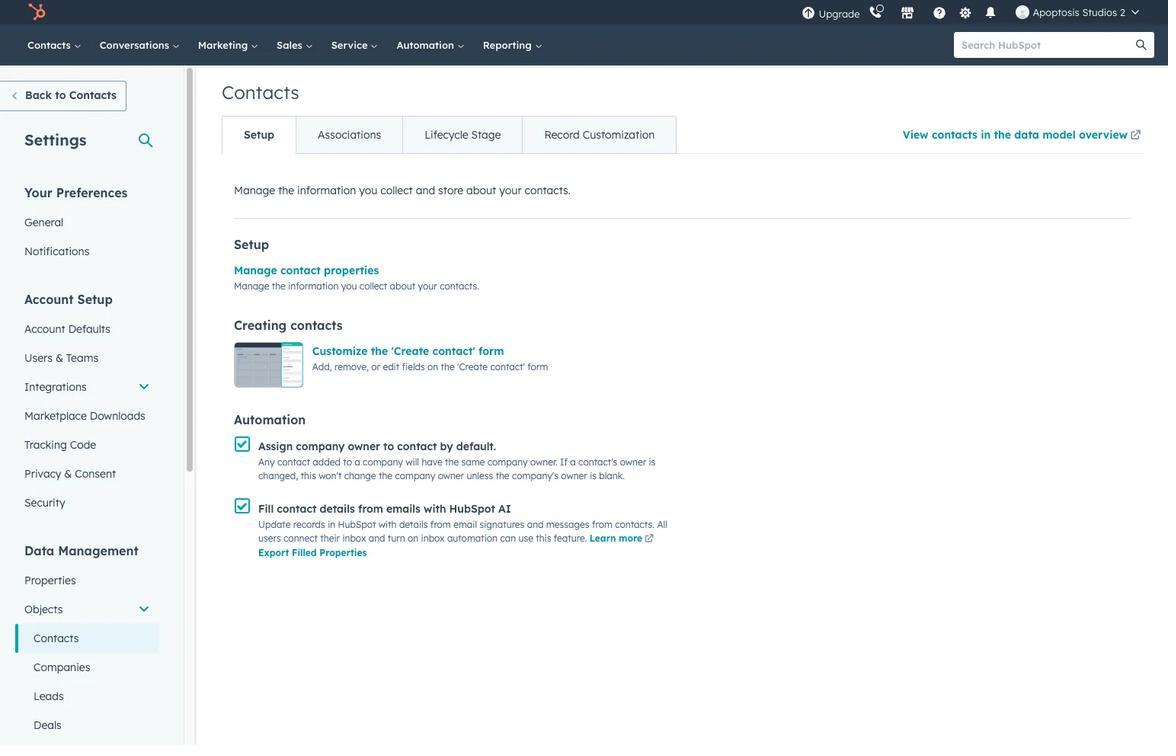 Task type: locate. For each thing, give the bounding box(es) containing it.
with down fill contact details from emails with hubspot ai in the bottom of the page
[[379, 519, 397, 530]]

contacts
[[932, 128, 978, 142], [291, 318, 343, 333]]

back to contacts
[[25, 88, 117, 102]]

email
[[454, 519, 477, 530]]

is right contact's
[[649, 457, 656, 468]]

contacts up customize
[[291, 318, 343, 333]]

deals link
[[15, 711, 159, 740]]

1 horizontal spatial your
[[500, 184, 522, 197]]

your right store
[[500, 184, 522, 197]]

automation right service link
[[397, 39, 457, 51]]

calling icon button
[[863, 2, 889, 22]]

your
[[500, 184, 522, 197], [418, 281, 438, 292]]

inbox right their
[[343, 533, 366, 544]]

contact left "properties"
[[281, 264, 321, 278]]

contacts. inside manage contact properties manage the information you collect about your contacts.
[[440, 281, 480, 292]]

owner down if
[[561, 471, 588, 482]]

manage contact properties manage the information you collect about your contacts.
[[234, 264, 480, 292]]

0 horizontal spatial in
[[328, 519, 336, 530]]

1 horizontal spatial with
[[424, 502, 446, 516]]

0 horizontal spatial contact'
[[433, 345, 476, 358]]

to up change
[[343, 457, 352, 468]]

0 vertical spatial to
[[55, 88, 66, 102]]

properties up the objects
[[24, 574, 76, 588]]

information down manage contact properties link
[[288, 281, 339, 292]]

in inside view contacts in the data model overview link
[[981, 128, 991, 142]]

contacts.
[[525, 184, 571, 197], [440, 281, 480, 292], [615, 519, 655, 530]]

about
[[467, 184, 497, 197], [390, 281, 416, 292]]

1 vertical spatial collect
[[360, 281, 388, 292]]

1 horizontal spatial a
[[571, 457, 576, 468]]

company up "company's"
[[488, 457, 528, 468]]

0 vertical spatial setup
[[244, 128, 275, 142]]

model
[[1043, 128, 1076, 142]]

0 vertical spatial 'create
[[392, 345, 430, 358]]

notifications link
[[15, 237, 159, 266]]

1 vertical spatial to
[[384, 440, 394, 454]]

lifecycle stage link
[[403, 117, 523, 153]]

0 vertical spatial this
[[301, 471, 316, 482]]

creating contacts
[[234, 318, 343, 333]]

0 vertical spatial and
[[416, 184, 436, 197]]

any
[[258, 457, 275, 468]]

'create up fields
[[392, 345, 430, 358]]

contacts right view
[[932, 128, 978, 142]]

users & teams
[[24, 352, 98, 365]]

contacts for view
[[932, 128, 978, 142]]

0 vertical spatial about
[[467, 184, 497, 197]]

1 vertical spatial you
[[341, 281, 357, 292]]

contacts link up companies at the bottom left
[[15, 624, 159, 653]]

2 account from the top
[[24, 323, 65, 336]]

0 vertical spatial collect
[[381, 184, 413, 197]]

1 manage from the top
[[234, 184, 275, 197]]

0 horizontal spatial a
[[355, 457, 360, 468]]

0 vertical spatial properties
[[320, 547, 367, 559]]

account up users
[[24, 323, 65, 336]]

properties inside properties link
[[24, 574, 76, 588]]

about right store
[[467, 184, 497, 197]]

0 vertical spatial you
[[359, 184, 378, 197]]

code
[[70, 438, 96, 452]]

properties
[[320, 547, 367, 559], [24, 574, 76, 588]]

1 vertical spatial properties
[[24, 574, 76, 588]]

'create right fields
[[458, 361, 488, 373]]

link opens in a new window image
[[1131, 127, 1142, 146], [1131, 130, 1142, 142], [645, 535, 654, 544]]

0 horizontal spatial &
[[56, 352, 63, 365]]

0 horizontal spatial to
[[55, 88, 66, 102]]

account up "account defaults"
[[24, 292, 74, 307]]

0 horizontal spatial you
[[341, 281, 357, 292]]

fields
[[402, 361, 425, 373]]

hubspot inside the update records in hubspot with details from email signatures and messages from contacts. all users connect their inbox and turn on inbox automation can use this feature.
[[338, 519, 376, 530]]

automation inside automation link
[[397, 39, 457, 51]]

tara schultz image
[[1017, 5, 1030, 19]]

0 vertical spatial on
[[428, 361, 439, 373]]

in
[[981, 128, 991, 142], [328, 519, 336, 530]]

this inside assign company owner to contact by default. any contact added to a company will have the same company owner. if a contact's owner is changed, this won't change the company owner unless the company's owner is blank.
[[301, 471, 316, 482]]

in left data
[[981, 128, 991, 142]]

defaults
[[68, 323, 111, 336]]

owner
[[348, 440, 380, 454], [620, 457, 647, 468], [438, 471, 464, 482], [561, 471, 588, 482]]

manage
[[234, 184, 275, 197], [234, 264, 277, 278], [234, 281, 269, 292]]

0 horizontal spatial your
[[418, 281, 438, 292]]

0 horizontal spatial on
[[408, 533, 419, 544]]

about inside manage contact properties manage the information you collect about your contacts.
[[390, 281, 416, 292]]

this inside the update records in hubspot with details from email signatures and messages from contacts. all users connect their inbox and turn on inbox automation can use this feature.
[[536, 533, 552, 544]]

marketplaces button
[[892, 0, 924, 24]]

and up use
[[527, 519, 544, 530]]

0 horizontal spatial this
[[301, 471, 316, 482]]

privacy & consent link
[[15, 460, 159, 489]]

records
[[293, 519, 325, 530]]

1 vertical spatial automation
[[234, 413, 306, 428]]

contact'
[[433, 345, 476, 358], [491, 361, 525, 373]]

link opens in a new window image inside learn more link
[[645, 535, 654, 544]]

company down will
[[395, 471, 436, 482]]

2 horizontal spatial contacts.
[[615, 519, 655, 530]]

0 vertical spatial in
[[981, 128, 991, 142]]

1 horizontal spatial on
[[428, 361, 439, 373]]

a
[[355, 457, 360, 468], [571, 457, 576, 468]]

0 vertical spatial hubspot
[[450, 502, 496, 516]]

update
[[258, 519, 291, 530]]

hubspot image
[[27, 3, 46, 21]]

1 horizontal spatial contact'
[[491, 361, 525, 373]]

2 vertical spatial setup
[[77, 292, 113, 307]]

this left the won't
[[301, 471, 316, 482]]

you down associations
[[359, 184, 378, 197]]

on right turn
[[408, 533, 419, 544]]

0 vertical spatial &
[[56, 352, 63, 365]]

1 horizontal spatial hubspot
[[450, 502, 496, 516]]

apoptosis studios 2
[[1034, 6, 1126, 18]]

and left store
[[416, 184, 436, 197]]

owner down have
[[438, 471, 464, 482]]

changed,
[[258, 471, 298, 482]]

navigation
[[222, 116, 677, 154]]

contacts link down the hubspot 'link'
[[18, 24, 91, 66]]

0 horizontal spatial contacts
[[291, 318, 343, 333]]

1 inbox from the left
[[343, 533, 366, 544]]

& right users
[[56, 352, 63, 365]]

general
[[24, 216, 63, 230]]

remove,
[[335, 361, 369, 373]]

export
[[258, 547, 289, 559]]

sales
[[277, 39, 306, 51]]

automation link
[[388, 24, 474, 66]]

1 account from the top
[[24, 292, 74, 307]]

account for account setup
[[24, 292, 74, 307]]

0 horizontal spatial inbox
[[343, 533, 366, 544]]

is
[[649, 457, 656, 468], [590, 471, 597, 482]]

assign company owner to contact by default. any contact added to a company will have the same company owner. if a contact's owner is changed, this won't change the company owner unless the company's owner is blank.
[[258, 440, 656, 482]]

you down "properties"
[[341, 281, 357, 292]]

on right fields
[[428, 361, 439, 373]]

1 vertical spatial manage
[[234, 264, 277, 278]]

is down contact's
[[590, 471, 597, 482]]

marketplaces image
[[902, 7, 915, 21]]

to left the by
[[384, 440, 394, 454]]

integrations button
[[15, 373, 159, 402]]

2 vertical spatial manage
[[234, 281, 269, 292]]

the
[[995, 128, 1012, 142], [278, 184, 294, 197], [272, 281, 286, 292], [371, 345, 388, 358], [441, 361, 455, 373], [445, 457, 459, 468], [379, 471, 393, 482], [496, 471, 510, 482]]

hubspot
[[450, 502, 496, 516], [338, 519, 376, 530]]

on inside customize the 'create contact' form add, remove, or edit fields on the 'create contact' form
[[428, 361, 439, 373]]

1 horizontal spatial properties
[[320, 547, 367, 559]]

record customization
[[545, 128, 655, 142]]

0 vertical spatial contacts.
[[525, 184, 571, 197]]

hubspot up their
[[338, 519, 376, 530]]

connect
[[284, 533, 318, 544]]

owner up blank.
[[620, 457, 647, 468]]

marketing
[[198, 39, 251, 51]]

information down associations link
[[297, 184, 356, 197]]

company's
[[512, 471, 559, 482]]

the down manage contact properties link
[[272, 281, 286, 292]]

2 horizontal spatial and
[[527, 519, 544, 530]]

notifications image
[[985, 7, 998, 21]]

back
[[25, 88, 52, 102]]

and left turn
[[369, 533, 385, 544]]

contact up will
[[397, 440, 437, 454]]

2 manage from the top
[[234, 264, 277, 278]]

fill
[[258, 502, 274, 516]]

1 vertical spatial &
[[64, 467, 72, 481]]

in inside the update records in hubspot with details from email signatures and messages from contacts. all users connect their inbox and turn on inbox automation can use this feature.
[[328, 519, 336, 530]]

1 vertical spatial with
[[379, 519, 397, 530]]

0 horizontal spatial 'create
[[392, 345, 430, 358]]

unless
[[467, 471, 493, 482]]

properties down their
[[320, 547, 367, 559]]

information inside manage contact properties manage the information you collect about your contacts.
[[288, 281, 339, 292]]

1 vertical spatial about
[[390, 281, 416, 292]]

1 vertical spatial contacts link
[[15, 624, 159, 653]]

collect down "properties"
[[360, 281, 388, 292]]

contacts up companies at the bottom left
[[34, 632, 79, 646]]

1 horizontal spatial and
[[416, 184, 436, 197]]

0 horizontal spatial details
[[320, 502, 355, 516]]

2 vertical spatial contacts.
[[615, 519, 655, 530]]

from left 'emails' at the left bottom of the page
[[358, 502, 383, 516]]

account setup element
[[15, 291, 159, 518]]

details up their
[[320, 502, 355, 516]]

this right use
[[536, 533, 552, 544]]

contact inside manage contact properties manage the information you collect about your contacts.
[[281, 264, 321, 278]]

2 a from the left
[[571, 457, 576, 468]]

change
[[344, 471, 376, 482]]

tracking code
[[24, 438, 96, 452]]

with
[[424, 502, 446, 516], [379, 519, 397, 530]]

1 vertical spatial is
[[590, 471, 597, 482]]

0 horizontal spatial contacts.
[[440, 281, 480, 292]]

0 horizontal spatial hubspot
[[338, 519, 376, 530]]

0 vertical spatial is
[[649, 457, 656, 468]]

0 vertical spatial contact'
[[433, 345, 476, 358]]

settings image
[[959, 6, 973, 20]]

1 vertical spatial setup
[[234, 237, 269, 252]]

1 horizontal spatial inbox
[[421, 533, 445, 544]]

conversations
[[100, 39, 172, 51]]

1 vertical spatial account
[[24, 323, 65, 336]]

0 vertical spatial account
[[24, 292, 74, 307]]

1 horizontal spatial to
[[343, 457, 352, 468]]

1 horizontal spatial in
[[981, 128, 991, 142]]

apoptosis studios 2 button
[[1008, 0, 1149, 24]]

contacts inside view contacts in the data model overview link
[[932, 128, 978, 142]]

users
[[258, 533, 281, 544]]

contacts down the hubspot 'link'
[[27, 39, 74, 51]]

help image
[[934, 7, 947, 21]]

data
[[24, 544, 54, 559]]

setup inside account setup 'element'
[[77, 292, 113, 307]]

owner.
[[531, 457, 558, 468]]

details
[[320, 502, 355, 516], [399, 519, 428, 530]]

from up learn
[[592, 519, 613, 530]]

security link
[[15, 489, 159, 518]]

hubspot link
[[18, 3, 57, 21]]

account inside account defaults link
[[24, 323, 65, 336]]

1 vertical spatial in
[[328, 519, 336, 530]]

1 vertical spatial contacts
[[291, 318, 343, 333]]

you
[[359, 184, 378, 197], [341, 281, 357, 292]]

1 horizontal spatial &
[[64, 467, 72, 481]]

with inside the update records in hubspot with details from email signatures and messages from contacts. all users connect their inbox and turn on inbox automation can use this feature.
[[379, 519, 397, 530]]

in for hubspot
[[328, 519, 336, 530]]

from left 'email'
[[431, 519, 451, 530]]

upgrade
[[819, 7, 860, 19]]

the right fields
[[441, 361, 455, 373]]

Search HubSpot search field
[[955, 32, 1141, 58]]

contacts
[[27, 39, 74, 51], [222, 81, 300, 104], [69, 88, 117, 102], [34, 632, 79, 646]]

collect left store
[[381, 184, 413, 197]]

have
[[422, 457, 443, 468]]

company
[[296, 440, 345, 454], [363, 457, 403, 468], [488, 457, 528, 468], [395, 471, 436, 482]]

same
[[462, 457, 485, 468]]

this for with
[[536, 533, 552, 544]]

deals
[[34, 719, 62, 733]]

setup
[[244, 128, 275, 142], [234, 237, 269, 252], [77, 292, 113, 307]]

1 horizontal spatial details
[[399, 519, 428, 530]]

0 horizontal spatial properties
[[24, 574, 76, 588]]

1 vertical spatial hubspot
[[338, 519, 376, 530]]

1 horizontal spatial contacts.
[[525, 184, 571, 197]]

your preferences element
[[15, 185, 159, 266]]

1 horizontal spatial from
[[431, 519, 451, 530]]

1 horizontal spatial this
[[536, 533, 552, 544]]

1 horizontal spatial 'create
[[458, 361, 488, 373]]

to right back at the top left of page
[[55, 88, 66, 102]]

0 vertical spatial manage
[[234, 184, 275, 197]]

you inside manage contact properties manage the information you collect about your contacts.
[[341, 281, 357, 292]]

1 horizontal spatial form
[[528, 361, 548, 373]]

details down 'emails' at the left bottom of the page
[[399, 519, 428, 530]]

in up their
[[328, 519, 336, 530]]

1 vertical spatial information
[[288, 281, 339, 292]]

account
[[24, 292, 74, 307], [24, 323, 65, 336]]

with right 'emails' at the left bottom of the page
[[424, 502, 446, 516]]

about up customize the 'create contact' form link
[[390, 281, 416, 292]]

1 vertical spatial 'create
[[458, 361, 488, 373]]

0 horizontal spatial about
[[390, 281, 416, 292]]

marketing link
[[189, 24, 268, 66]]

record customization link
[[523, 117, 677, 153]]

menu
[[801, 0, 1151, 24]]

the left data
[[995, 128, 1012, 142]]

hubspot up 'email'
[[450, 502, 496, 516]]

contacts. inside the update records in hubspot with details from email signatures and messages from contacts. all users connect their inbox and turn on inbox automation can use this feature.
[[615, 519, 655, 530]]

your up customize the 'create contact' form link
[[418, 281, 438, 292]]

upgrade image
[[802, 6, 816, 20]]

inbox right turn
[[421, 533, 445, 544]]

0 vertical spatial contacts
[[932, 128, 978, 142]]

account for account defaults
[[24, 323, 65, 336]]

contacts right back at the top left of page
[[69, 88, 117, 102]]

1 vertical spatial details
[[399, 519, 428, 530]]

turn
[[388, 533, 405, 544]]

1 vertical spatial form
[[528, 361, 548, 373]]

1 vertical spatial this
[[536, 533, 552, 544]]

a up change
[[355, 457, 360, 468]]

2 vertical spatial to
[[343, 457, 352, 468]]

0 vertical spatial form
[[479, 345, 504, 358]]

contact
[[281, 264, 321, 278], [397, 440, 437, 454], [277, 457, 310, 468], [277, 502, 317, 516]]

1 horizontal spatial contacts
[[932, 128, 978, 142]]

automation up assign
[[234, 413, 306, 428]]

information
[[297, 184, 356, 197], [288, 281, 339, 292]]

0 vertical spatial with
[[424, 502, 446, 516]]

a right if
[[571, 457, 576, 468]]

0 vertical spatial automation
[[397, 39, 457, 51]]

0 horizontal spatial with
[[379, 519, 397, 530]]

1 vertical spatial on
[[408, 533, 419, 544]]

& right 'privacy'
[[64, 467, 72, 481]]

1 horizontal spatial automation
[[397, 39, 457, 51]]

1 vertical spatial contact'
[[491, 361, 525, 373]]

on inside the update records in hubspot with details from email signatures and messages from contacts. all users connect their inbox and turn on inbox automation can use this feature.
[[408, 533, 419, 544]]



Task type: describe. For each thing, give the bounding box(es) containing it.
marketplace
[[24, 409, 87, 423]]

0 vertical spatial your
[[500, 184, 522, 197]]

0 vertical spatial details
[[320, 502, 355, 516]]

1 horizontal spatial about
[[467, 184, 497, 197]]

2 inbox from the left
[[421, 533, 445, 544]]

associations
[[318, 128, 381, 142]]

contact up 'changed,'
[[277, 457, 310, 468]]

blank.
[[600, 471, 625, 482]]

companies
[[34, 661, 90, 675]]

learn
[[590, 533, 616, 544]]

account defaults
[[24, 323, 111, 336]]

your inside manage contact properties manage the information you collect about your contacts.
[[418, 281, 438, 292]]

the right change
[[379, 471, 393, 482]]

teams
[[66, 352, 98, 365]]

use
[[519, 533, 534, 544]]

0 horizontal spatial automation
[[234, 413, 306, 428]]

customize the 'create contact' form add, remove, or edit fields on the 'create contact' form
[[313, 345, 548, 373]]

the down the by
[[445, 457, 459, 468]]

the up or
[[371, 345, 388, 358]]

contact's
[[579, 457, 618, 468]]

tracking code link
[[15, 431, 159, 460]]

2 horizontal spatial to
[[384, 440, 394, 454]]

search image
[[1137, 40, 1148, 50]]

more
[[619, 533, 643, 544]]

messages
[[547, 519, 590, 530]]

contacts inside data management element
[[34, 632, 79, 646]]

store
[[438, 184, 464, 197]]

1 horizontal spatial you
[[359, 184, 378, 197]]

lifecycle
[[425, 128, 469, 142]]

0 horizontal spatial from
[[358, 502, 383, 516]]

manage for manage the information you collect and store about your contacts.
[[234, 184, 275, 197]]

1 horizontal spatial is
[[649, 457, 656, 468]]

service
[[331, 39, 371, 51]]

downloads
[[90, 409, 146, 423]]

back to contacts link
[[0, 81, 126, 111]]

added
[[313, 457, 341, 468]]

data
[[1015, 128, 1040, 142]]

company up change
[[363, 457, 403, 468]]

tracking
[[24, 438, 67, 452]]

by
[[440, 440, 453, 454]]

3 manage from the top
[[234, 281, 269, 292]]

1 vertical spatial and
[[527, 519, 544, 530]]

default.
[[457, 440, 496, 454]]

leads link
[[15, 682, 159, 711]]

settings
[[24, 130, 87, 149]]

& for privacy
[[64, 467, 72, 481]]

details inside the update records in hubspot with details from email signatures and messages from contacts. all users connect their inbox and turn on inbox automation can use this feature.
[[399, 519, 428, 530]]

objects
[[24, 603, 63, 617]]

associations link
[[296, 117, 403, 153]]

0 vertical spatial information
[[297, 184, 356, 197]]

view
[[903, 128, 929, 142]]

this for contact
[[301, 471, 316, 482]]

2
[[1121, 6, 1126, 18]]

notifications button
[[979, 0, 1005, 24]]

studios
[[1083, 6, 1118, 18]]

marketplace downloads link
[[15, 402, 159, 431]]

assign
[[258, 440, 293, 454]]

privacy & consent
[[24, 467, 116, 481]]

conversations link
[[91, 24, 189, 66]]

companies link
[[15, 653, 159, 682]]

0 horizontal spatial and
[[369, 533, 385, 544]]

the inside manage contact properties manage the information you collect about your contacts.
[[272, 281, 286, 292]]

notifications
[[24, 245, 90, 258]]

add,
[[313, 361, 332, 373]]

1 a from the left
[[355, 457, 360, 468]]

properties inside export filled properties button
[[320, 547, 367, 559]]

link opens in a new window image
[[645, 533, 654, 546]]

link opens in a new window image for learn more
[[645, 535, 654, 544]]

service link
[[322, 24, 388, 66]]

users
[[24, 352, 53, 365]]

view contacts in the data model overview
[[903, 128, 1128, 142]]

properties link
[[15, 567, 159, 596]]

manage for manage contact properties manage the information you collect about your contacts.
[[234, 264, 277, 278]]

if
[[561, 457, 568, 468]]

ai
[[499, 502, 512, 516]]

navigation containing setup
[[222, 116, 677, 154]]

search button
[[1129, 32, 1155, 58]]

security
[[24, 496, 65, 510]]

management
[[58, 544, 139, 559]]

manage contact properties link
[[234, 264, 379, 278]]

feature.
[[554, 533, 587, 544]]

contacts for creating
[[291, 318, 343, 333]]

view contacts in the data model overview link
[[903, 118, 1144, 153]]

automation
[[448, 533, 498, 544]]

record
[[545, 128, 580, 142]]

lifecycle stage
[[425, 128, 501, 142]]

2 horizontal spatial from
[[592, 519, 613, 530]]

can
[[500, 533, 516, 544]]

0 horizontal spatial is
[[590, 471, 597, 482]]

your preferences
[[24, 185, 128, 201]]

contacts up "setup" link
[[222, 81, 300, 104]]

contact up records
[[277, 502, 317, 516]]

the right unless
[[496, 471, 510, 482]]

account defaults link
[[15, 315, 159, 344]]

account setup
[[24, 292, 113, 307]]

stage
[[472, 128, 501, 142]]

the down "setup" link
[[278, 184, 294, 197]]

calling icon image
[[870, 6, 883, 20]]

data management element
[[15, 543, 159, 746]]

owner up change
[[348, 440, 380, 454]]

their
[[321, 533, 340, 544]]

learn more
[[590, 533, 643, 544]]

collect inside manage contact properties manage the information you collect about your contacts.
[[360, 281, 388, 292]]

& for users
[[56, 352, 63, 365]]

marketplace downloads
[[24, 409, 146, 423]]

reporting link
[[474, 24, 552, 66]]

0 vertical spatial contacts link
[[18, 24, 91, 66]]

company up added
[[296, 440, 345, 454]]

data management
[[24, 544, 139, 559]]

help button
[[928, 0, 953, 24]]

all
[[658, 519, 668, 530]]

filled
[[292, 547, 317, 559]]

consent
[[75, 467, 116, 481]]

menu containing apoptosis studios 2
[[801, 0, 1151, 24]]

link opens in a new window image for view contacts in the data model overview
[[1131, 130, 1142, 142]]

apoptosis
[[1034, 6, 1080, 18]]

in for the
[[981, 128, 991, 142]]

properties
[[324, 264, 379, 278]]



Task type: vqa. For each thing, say whether or not it's contained in the screenshot.
meeting
no



